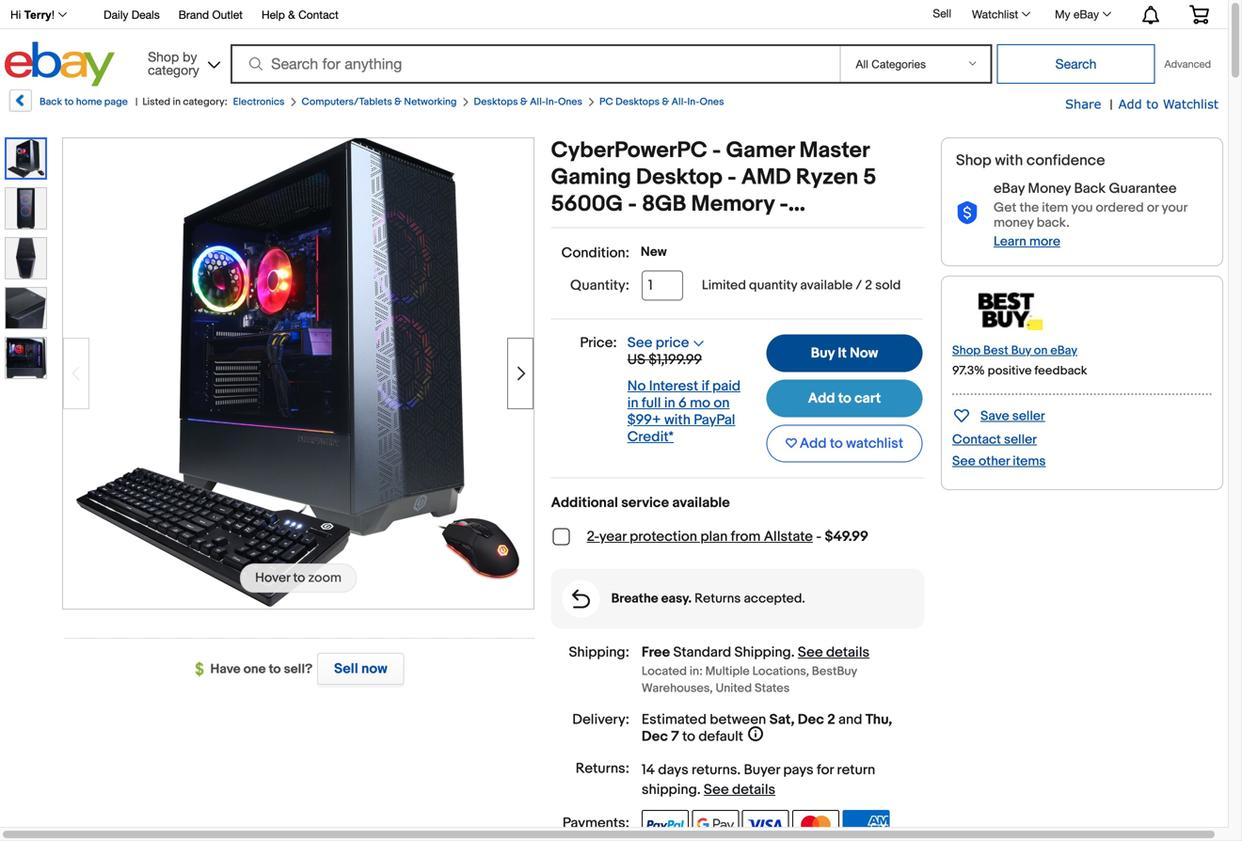 Task type: locate. For each thing, give the bounding box(es) containing it.
. inside the free standard shipping . see details located in: multiple locations, bestbuy warehouses, united states
[[791, 644, 795, 661]]

back left 'home'
[[40, 96, 62, 108]]

available for quantity
[[800, 278, 853, 294]]

1 vertical spatial .
[[737, 762, 741, 779]]

ebay up the feedback
[[1051, 343, 1078, 358]]

with details__icon image for ebay money back guarantee
[[956, 202, 979, 225]]

to left cart
[[838, 390, 851, 407]]

pc
[[599, 96, 613, 108]]

electronics link
[[233, 96, 285, 108]]

to down advanced link
[[1146, 96, 1159, 111]]

dollar sign image
[[195, 662, 210, 677]]

1 vertical spatial back
[[1074, 180, 1106, 197]]

shipping
[[642, 782, 697, 799]]

1 vertical spatial shop
[[956, 152, 992, 170]]

add to watchlist button
[[767, 425, 923, 463]]

add for add to watchlist
[[800, 435, 827, 452]]

0 vertical spatial shop
[[148, 49, 179, 64]]

have
[[210, 662, 241, 678]]

0 horizontal spatial 2
[[827, 712, 835, 728]]

sell?
[[284, 662, 313, 678]]

ebay money back guarantee get the item you ordered or your money back. learn more
[[994, 180, 1187, 250]]

shop by category
[[148, 49, 199, 78]]

ebay inside the my ebay link
[[1074, 8, 1099, 21]]

0 vertical spatial ebay
[[1074, 8, 1099, 21]]

none submit inside "shop by category" 'banner'
[[997, 44, 1155, 84]]

2 ones from the left
[[700, 96, 724, 108]]

| left "listed"
[[135, 96, 138, 108]]

details up bestbuy
[[826, 644, 870, 661]]

watchlist inside share | add to watchlist
[[1163, 96, 1219, 111]]

sell link
[[925, 7, 960, 20]]

0 vertical spatial contact
[[298, 8, 339, 21]]

picture 3 of 5 image
[[6, 238, 46, 279]]

1 horizontal spatial all-
[[672, 96, 687, 108]]

see details link down buyer
[[704, 782, 776, 799]]

it
[[838, 345, 847, 362]]

desktops right pc
[[616, 96, 660, 108]]

breathe easy. returns accepted.
[[611, 591, 805, 607]]

from
[[731, 528, 761, 545]]

& for help
[[288, 8, 295, 21]]

in left 6
[[664, 395, 675, 412]]

and
[[839, 712, 862, 728]]

advanced link
[[1155, 45, 1221, 83]]

0 vertical spatial on
[[1034, 343, 1048, 358]]

0 vertical spatial back
[[40, 96, 62, 108]]

1 horizontal spatial with details__icon image
[[956, 202, 979, 225]]

breathe
[[611, 591, 658, 607]]

ebay inside ebay money back guarantee get the item you ordered or your money back. learn more
[[994, 180, 1025, 197]]

add inside add to watchlist button
[[800, 435, 827, 452]]

2 vertical spatial add
[[800, 435, 827, 452]]

$99+
[[627, 412, 661, 429]]

watchlist down advanced link
[[1163, 96, 1219, 111]]

sell now link
[[313, 653, 404, 685]]

add to cart link
[[767, 380, 923, 417]]

1 vertical spatial watchlist
[[1163, 96, 1219, 111]]

seller inside button
[[1012, 408, 1045, 424]]

0 vertical spatial seller
[[1012, 408, 1045, 424]]

on up the feedback
[[1034, 343, 1048, 358]]

on right "mo"
[[714, 395, 730, 412]]

& down "search for anything" text field
[[520, 96, 528, 108]]

shop inside shop by category
[[148, 49, 179, 64]]

1 horizontal spatial .
[[737, 762, 741, 779]]

one
[[244, 662, 266, 678]]

to right one
[[269, 662, 281, 678]]

sell left watchlist link
[[933, 7, 951, 20]]

/
[[856, 278, 862, 294]]

memory
[[691, 191, 775, 218]]

see inside see price us $1,199.99 no interest if paid in full in 6 mo on $99+ with paypal credit*
[[627, 335, 653, 352]]

contact up "other"
[[952, 432, 1001, 448]]

easy.
[[661, 591, 692, 607]]

to inside button
[[830, 435, 843, 452]]

1 horizontal spatial in-
[[687, 96, 700, 108]]

2 vertical spatial shop
[[952, 343, 981, 358]]

shop
[[148, 49, 179, 64], [956, 152, 992, 170], [952, 343, 981, 358]]

paypal
[[694, 412, 735, 429]]

Quantity: text field
[[642, 271, 683, 301]]

see up bestbuy
[[798, 644, 823, 661]]

price
[[656, 335, 689, 352]]

0 vertical spatial add
[[1119, 96, 1142, 111]]

contact right help
[[298, 8, 339, 21]]

dec
[[798, 712, 824, 728], [642, 728, 668, 745]]

dec right sat,
[[798, 712, 824, 728]]

1 horizontal spatial ones
[[700, 96, 724, 108]]

allstate
[[764, 528, 813, 545]]

with
[[995, 152, 1023, 170], [664, 412, 691, 429]]

watchlist right sell link
[[972, 8, 1018, 21]]

see other items link
[[952, 454, 1046, 470]]

to left 'home'
[[64, 96, 74, 108]]

1 vertical spatial 2
[[827, 712, 835, 728]]

contact
[[298, 8, 339, 21], [952, 432, 1001, 448]]

daily deals link
[[104, 5, 160, 26]]

returns
[[695, 591, 741, 607]]

shop for shop by category
[[148, 49, 179, 64]]

1 vertical spatial ebay
[[994, 180, 1025, 197]]

gamer
[[726, 137, 795, 164]]

with details__icon image for breathe easy.
[[572, 590, 590, 608]]

0 vertical spatial .
[[791, 644, 795, 661]]

2 all- from the left
[[672, 96, 687, 108]]

0 horizontal spatial in-
[[546, 96, 558, 108]]

0 horizontal spatial back
[[40, 96, 62, 108]]

advanced
[[1165, 58, 1211, 70]]

- left gamer
[[712, 137, 721, 164]]

0 vertical spatial with details__icon image
[[956, 202, 979, 225]]

add right share
[[1119, 96, 1142, 111]]

1 horizontal spatial |
[[1110, 97, 1113, 113]]

to right 7
[[682, 728, 695, 745]]

for
[[817, 762, 834, 779]]

with up get
[[995, 152, 1023, 170]]

contact inside account navigation
[[298, 8, 339, 21]]

days
[[658, 762, 689, 779]]

1 vertical spatial contact
[[952, 432, 1001, 448]]

share button
[[1065, 96, 1101, 113]]

97.3%
[[952, 364, 985, 378]]

daily
[[104, 8, 128, 21]]

. up locations,
[[791, 644, 795, 661]]

1 horizontal spatial contact
[[952, 432, 1001, 448]]

0 horizontal spatial with
[[664, 412, 691, 429]]

guarantee
[[1109, 180, 1177, 197]]

0 vertical spatial see details link
[[798, 644, 870, 661]]

0 vertical spatial available
[[800, 278, 853, 294]]

seller right "save"
[[1012, 408, 1045, 424]]

| right share button
[[1110, 97, 1113, 113]]

1 all- from the left
[[530, 96, 546, 108]]

1 vertical spatial add
[[808, 390, 835, 407]]

1 horizontal spatial details
[[826, 644, 870, 661]]

in
[[173, 96, 181, 108], [627, 395, 639, 412], [664, 395, 675, 412]]

with right full
[[664, 412, 691, 429]]

0 horizontal spatial sell
[[334, 661, 358, 678]]

terry
[[24, 8, 52, 21]]

delivery:
[[572, 712, 630, 728]]

2
[[865, 278, 872, 294], [827, 712, 835, 728]]

buy up 97.3% positive feedback
[[1011, 343, 1031, 358]]

0 horizontal spatial all-
[[530, 96, 546, 108]]

master
[[799, 137, 869, 164]]

add for add to cart
[[808, 390, 835, 407]]

desktops down "search for anything" text field
[[474, 96, 518, 108]]

seller inside contact seller see other items
[[1004, 432, 1037, 448]]

help & contact
[[262, 8, 339, 21]]

money
[[1028, 180, 1071, 197]]

by
[[183, 49, 197, 64]]

help & contact link
[[262, 5, 339, 26]]

gaming
[[551, 164, 631, 191]]

1 vertical spatial on
[[714, 395, 730, 412]]

shop for shop best buy on ebay
[[952, 343, 981, 358]]

1 vertical spatial sell
[[334, 661, 358, 678]]

2 horizontal spatial in
[[664, 395, 675, 412]]

in- up desktop
[[687, 96, 700, 108]]

my ebay link
[[1045, 3, 1120, 25]]

sell inside account navigation
[[933, 7, 951, 20]]

add left cart
[[808, 390, 835, 407]]

brand outlet
[[179, 8, 243, 21]]

1 horizontal spatial watchlist
[[1163, 96, 1219, 111]]

shop with confidence
[[956, 152, 1105, 170]]

2 horizontal spatial .
[[791, 644, 795, 661]]

0 horizontal spatial desktops
[[474, 96, 518, 108]]

. for shipping
[[791, 644, 795, 661]]

add inside add to cart link
[[808, 390, 835, 407]]

0 horizontal spatial ones
[[558, 96, 583, 108]]

add down add to cart link
[[800, 435, 827, 452]]

1 vertical spatial with
[[664, 412, 691, 429]]

None submit
[[997, 44, 1155, 84]]

brand outlet link
[[179, 5, 243, 26]]

save seller button
[[952, 405, 1045, 426]]

1 horizontal spatial 2
[[865, 278, 872, 294]]

ones left pc
[[558, 96, 583, 108]]

0 horizontal spatial contact
[[298, 8, 339, 21]]

0 vertical spatial 2
[[865, 278, 872, 294]]

ebay right my
[[1074, 8, 1099, 21]]

seller for contact
[[1004, 432, 1037, 448]]

amd
[[741, 164, 791, 191]]

in left full
[[627, 395, 639, 412]]

see details link up bestbuy
[[798, 644, 870, 661]]

2 vertical spatial .
[[697, 782, 701, 799]]

additional
[[551, 495, 618, 512]]

0 horizontal spatial with details__icon image
[[572, 590, 590, 608]]

0 vertical spatial details
[[826, 644, 870, 661]]

0 horizontal spatial watchlist
[[972, 8, 1018, 21]]

sell left the now
[[334, 661, 358, 678]]

available up plan
[[672, 495, 730, 512]]

1 horizontal spatial back
[[1074, 180, 1106, 197]]

& right help
[[288, 8, 295, 21]]

. up the . see details
[[737, 762, 741, 779]]

no
[[627, 378, 646, 395]]

0 horizontal spatial dec
[[642, 728, 668, 745]]

0 horizontal spatial available
[[672, 495, 730, 512]]

back up you
[[1074, 180, 1106, 197]]

in right "listed"
[[173, 96, 181, 108]]

your shopping cart image
[[1189, 5, 1210, 24]]

sell
[[933, 7, 951, 20], [334, 661, 358, 678]]

1 horizontal spatial with
[[995, 152, 1023, 170]]

all- up cyberpowerpc
[[672, 96, 687, 108]]

with details__icon image inside cyberpowerpc - gamer master gaming desktop - amd ryzen 5 5600g - 8gb memory -... "main content"
[[572, 590, 590, 608]]

1 vertical spatial with details__icon image
[[572, 590, 590, 608]]

- left the ryzen
[[780, 191, 789, 218]]

see down returns
[[704, 782, 729, 799]]

2 left and at the bottom of the page
[[827, 712, 835, 728]]

pc desktops & all-in-ones link
[[599, 96, 724, 108]]

category:
[[183, 96, 227, 108]]

on
[[1034, 343, 1048, 358], [714, 395, 730, 412]]

$49.99
[[825, 528, 869, 545]]

with details__icon image left get
[[956, 202, 979, 225]]

discover image
[[642, 840, 689, 841]]

limited
[[702, 278, 746, 294]]

located
[[642, 664, 687, 679]]

shop by category banner
[[0, 0, 1223, 91]]

- left amd
[[728, 164, 737, 191]]

see inside the free standard shipping . see details located in: multiple locations, bestbuy warehouses, united states
[[798, 644, 823, 661]]

now
[[361, 661, 387, 678]]

american express image
[[843, 810, 890, 840]]

. down 14 days returns . on the bottom of the page
[[697, 782, 701, 799]]

no interest if paid in full in 6 mo on $99+ with paypal credit* link
[[627, 378, 741, 446]]

1 vertical spatial seller
[[1004, 432, 1037, 448]]

buy left it
[[811, 345, 835, 362]]

0 horizontal spatial on
[[714, 395, 730, 412]]

dec inside thu, dec 7
[[642, 728, 668, 745]]

see left price
[[627, 335, 653, 352]]

you
[[1071, 200, 1093, 216]]

1 horizontal spatial desktops
[[616, 96, 660, 108]]

1 in- from the left
[[546, 96, 558, 108]]

paypal image
[[642, 810, 689, 840]]

with details__icon image
[[956, 202, 979, 225], [572, 590, 590, 608]]

see
[[627, 335, 653, 352], [952, 454, 976, 470], [798, 644, 823, 661], [704, 782, 729, 799]]

shop best buy on ebay link
[[952, 343, 1078, 358]]

watchlist
[[846, 435, 904, 452]]

add inside share | add to watchlist
[[1119, 96, 1142, 111]]

learn more link
[[994, 234, 1061, 250]]

to left watchlist
[[830, 435, 843, 452]]

buy
[[1011, 343, 1031, 358], [811, 345, 835, 362]]

& left networking
[[394, 96, 402, 108]]

1 vertical spatial available
[[672, 495, 730, 512]]

& right pc
[[662, 96, 669, 108]]

available left / on the top right of the page
[[800, 278, 853, 294]]

new
[[641, 244, 667, 260]]

1 horizontal spatial sell
[[933, 7, 951, 20]]

with details__icon image left the breathe
[[572, 590, 590, 608]]

page
[[104, 96, 128, 108]]

0 horizontal spatial .
[[697, 782, 701, 799]]

pays
[[783, 762, 814, 779]]

seller up items
[[1004, 432, 1037, 448]]

in- down "search for anything" text field
[[546, 96, 558, 108]]

1 horizontal spatial available
[[800, 278, 853, 294]]

0 horizontal spatial see details link
[[704, 782, 776, 799]]

& inside account navigation
[[288, 8, 295, 21]]

ebay up get
[[994, 180, 1025, 197]]

1 ones from the left
[[558, 96, 583, 108]]

0 vertical spatial with
[[995, 152, 1023, 170]]

0 horizontal spatial details
[[732, 782, 776, 799]]

dec left 7
[[642, 728, 668, 745]]

0 horizontal spatial buy
[[811, 345, 835, 362]]

see left "other"
[[952, 454, 976, 470]]

2 vertical spatial ebay
[[1051, 343, 1078, 358]]

0 vertical spatial watchlist
[[972, 8, 1018, 21]]

0 vertical spatial sell
[[933, 7, 951, 20]]

back.
[[1037, 215, 1070, 231]]

details down buyer
[[732, 782, 776, 799]]

all- down "search for anything" text field
[[530, 96, 546, 108]]

2 right / on the top right of the page
[[865, 278, 872, 294]]

ones up cyberpowerpc - gamer master gaming desktop - amd ryzen 5 5600g - 8gb memory -...
[[700, 96, 724, 108]]



Task type: describe. For each thing, give the bounding box(es) containing it.
additional service available
[[551, 495, 730, 512]]

see price button
[[627, 335, 704, 352]]

thu, dec 7
[[642, 712, 892, 745]]

cyberpowerpc - gamer master gaming desktop - amd ryzen 5 5600g - 8gb memory -... main content
[[551, 137, 925, 841]]

8gb
[[642, 191, 686, 218]]

1 horizontal spatial see details link
[[798, 644, 870, 661]]

bestbuy
[[812, 664, 857, 679]]

add to watchlist
[[800, 435, 904, 452]]

returns
[[692, 762, 737, 779]]

buy it now link
[[767, 335, 923, 372]]

back inside ebay money back guarantee get the item you ordered or your money back. learn more
[[1074, 180, 1106, 197]]

us
[[627, 352, 646, 368]]

available for service
[[672, 495, 730, 512]]

united
[[716, 681, 752, 696]]

cart
[[855, 390, 881, 407]]

0 horizontal spatial |
[[135, 96, 138, 108]]

mo
[[690, 395, 711, 412]]

save
[[981, 408, 1009, 424]]

more
[[1029, 234, 1061, 250]]

- left 8gb
[[628, 191, 637, 218]]

1 horizontal spatial buy
[[1011, 343, 1031, 358]]

between
[[710, 712, 766, 728]]

1 vertical spatial details
[[732, 782, 776, 799]]

14
[[642, 762, 655, 779]]

have one to sell?
[[210, 662, 313, 678]]

service
[[621, 495, 669, 512]]

& for computers/tablets
[[394, 96, 402, 108]]

money
[[994, 215, 1034, 231]]

1 vertical spatial see details link
[[704, 782, 776, 799]]

- left $49.99
[[816, 528, 822, 545]]

locations,
[[753, 664, 809, 679]]

daily deals
[[104, 8, 160, 21]]

2 for dec
[[827, 712, 835, 728]]

2 desktops from the left
[[616, 96, 660, 108]]

items
[[1013, 454, 1046, 470]]

picture 5 of 5 image
[[6, 338, 46, 378]]

shop for shop with confidence
[[956, 152, 992, 170]]

now
[[850, 345, 878, 362]]

warehouses,
[[642, 681, 713, 696]]

master card image
[[792, 810, 839, 840]]

Search for anything text field
[[233, 46, 836, 82]]

return
[[837, 762, 875, 779]]

5600g
[[551, 191, 623, 218]]

my
[[1055, 8, 1071, 21]]

& for desktops
[[520, 96, 528, 108]]

ordered
[[1096, 200, 1144, 216]]

or
[[1147, 200, 1159, 216]]

paid
[[712, 378, 741, 395]]

picture 2 of 5 image
[[6, 188, 46, 229]]

standard
[[673, 644, 731, 661]]

2 in- from the left
[[687, 96, 700, 108]]

see price us $1,199.99 no interest if paid in full in 6 mo on $99+ with paypal credit*
[[627, 335, 741, 446]]

estimated
[[642, 712, 707, 728]]

see inside contact seller see other items
[[952, 454, 976, 470]]

google pay image
[[692, 810, 739, 840]]

to inside share | add to watchlist
[[1146, 96, 1159, 111]]

in:
[[690, 664, 703, 679]]

limited quantity available / 2 sold
[[702, 278, 901, 294]]

price:
[[580, 335, 617, 352]]

1 desktops from the left
[[474, 96, 518, 108]]

electronics
[[233, 96, 285, 108]]

other
[[979, 454, 1010, 470]]

plan
[[700, 528, 728, 545]]

interest
[[649, 378, 699, 395]]

my ebay
[[1055, 8, 1099, 21]]

add to cart
[[808, 390, 881, 407]]

sat,
[[769, 712, 795, 728]]

1 horizontal spatial dec
[[798, 712, 824, 728]]

2 for /
[[865, 278, 872, 294]]

with inside see price us $1,199.99 no interest if paid in full in 6 mo on $99+ with paypal credit*
[[664, 412, 691, 429]]

buy inside cyberpowerpc - gamer master gaming desktop - amd ryzen 5 5600g - 8gb memory -... "main content"
[[811, 345, 835, 362]]

picture 1 of 5 image
[[7, 139, 45, 178]]

2-
[[587, 528, 599, 545]]

| inside share | add to watchlist
[[1110, 97, 1113, 113]]

$1,199.99
[[649, 352, 702, 368]]

shipping
[[735, 644, 791, 661]]

back to home page link
[[8, 89, 128, 119]]

multiple
[[705, 664, 750, 679]]

...
[[789, 191, 806, 218]]

buy it now
[[811, 345, 878, 362]]

seller for save
[[1012, 408, 1045, 424]]

payments:
[[563, 815, 630, 832]]

on inside see price us $1,199.99 no interest if paid in full in 6 mo on $99+ with paypal credit*
[[714, 395, 730, 412]]

quantity
[[749, 278, 797, 294]]

1 horizontal spatial on
[[1034, 343, 1048, 358]]

to default
[[679, 728, 743, 745]]

. for returns
[[737, 762, 741, 779]]

computers/tablets & networking
[[302, 96, 457, 108]]

pc desktops & all-in-ones
[[599, 96, 724, 108]]

best
[[984, 343, 1009, 358]]

accepted.
[[744, 591, 805, 607]]

watchlist link
[[962, 3, 1039, 25]]

watchlist inside account navigation
[[972, 8, 1018, 21]]

0 horizontal spatial in
[[173, 96, 181, 108]]

picture 4 of 5 image
[[6, 288, 46, 328]]

sell for sell
[[933, 7, 951, 20]]

1 horizontal spatial in
[[627, 395, 639, 412]]

default
[[699, 728, 743, 745]]

contact inside contact seller see other items
[[952, 432, 1001, 448]]

full
[[642, 395, 661, 412]]

details inside the free standard shipping . see details located in: multiple locations, bestbuy warehouses, united states
[[826, 644, 870, 661]]

contact seller see other items
[[952, 432, 1046, 470]]

desktop
[[636, 164, 723, 191]]

save seller
[[981, 408, 1045, 424]]

credit*
[[627, 429, 674, 446]]

account navigation
[[0, 0, 1223, 29]]

condition:
[[561, 245, 630, 262]]

confidence
[[1027, 152, 1105, 170]]

2-year protection plan from allstate - $49.99
[[587, 528, 869, 545]]

ryzen
[[796, 164, 858, 191]]

sell for sell now
[[334, 661, 358, 678]]

visa image
[[742, 810, 789, 840]]

free
[[642, 644, 670, 661]]

computers/tablets
[[302, 96, 392, 108]]

hi
[[10, 8, 21, 21]]

cyberpowerpc
[[551, 137, 707, 164]]

cyberpowerpc - gamer master gaming desktop - amd ryzen 5 5600g - 8gb memory -... - picture 1 of 5 image
[[76, 136, 521, 607]]

contact seller link
[[952, 432, 1037, 448]]

protection
[[630, 528, 697, 545]]

free standard shipping . see details located in: multiple locations, bestbuy warehouses, united states
[[642, 644, 870, 696]]



Task type: vqa. For each thing, say whether or not it's contained in the screenshot.
the "specifics"
no



